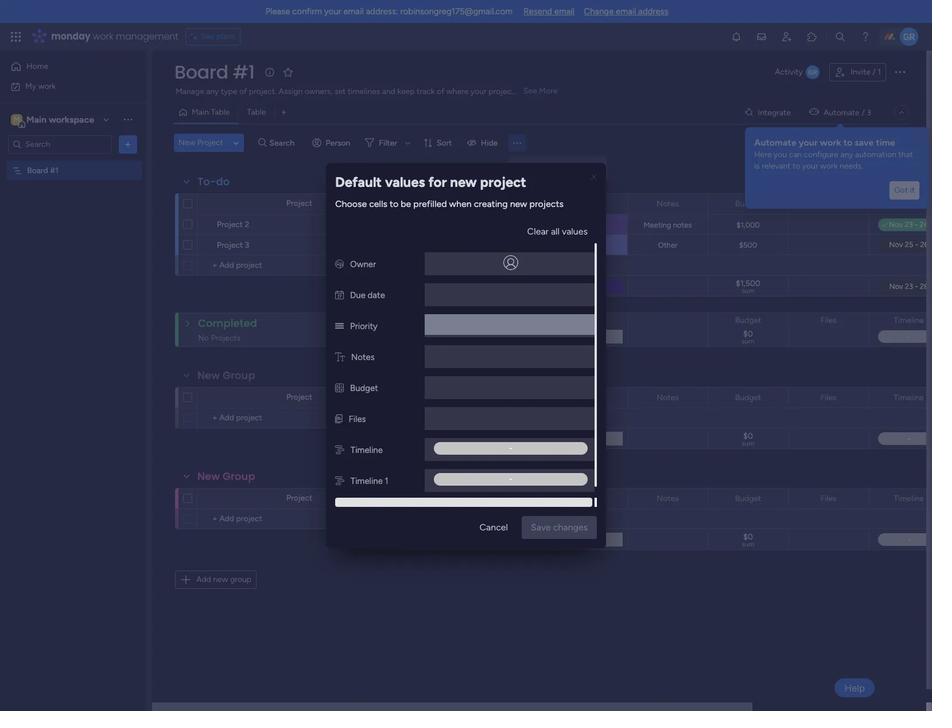 Task type: vqa. For each thing, say whether or not it's contained in the screenshot.
'data' for Live
no



Task type: describe. For each thing, give the bounding box(es) containing it.
person button
[[308, 134, 357, 152]]

got
[[895, 185, 908, 195]]

3 sum from the top
[[742, 440, 755, 448]]

to-
[[198, 175, 216, 189]]

other
[[658, 241, 678, 250]]

clear all values button
[[518, 220, 597, 243]]

sort button
[[419, 134, 459, 152]]

new group field for priority
[[195, 369, 258, 384]]

it
[[910, 185, 915, 195]]

see more
[[524, 86, 558, 96]]

1 horizontal spatial 3
[[867, 108, 872, 117]]

all
[[551, 226, 560, 237]]

relevant
[[762, 161, 791, 171]]

your down configure
[[803, 161, 819, 171]]

time
[[876, 137, 895, 148]]

/ for 3
[[862, 108, 865, 117]]

3 owner field from the top
[[415, 493, 445, 506]]

column information image for second due date "field" from the bottom
[[532, 394, 541, 403]]

add to favorites image
[[282, 66, 294, 78]]

see plans
[[201, 32, 235, 41]]

m
[[13, 115, 20, 124]]

0 horizontal spatial any
[[206, 87, 219, 96]]

hide button
[[463, 134, 505, 152]]

workspace selection element
[[11, 113, 96, 128]]

dapulse numbers column image
[[335, 384, 344, 394]]

To-do field
[[195, 175, 233, 189]]

nov 23
[[495, 241, 519, 249]]

3 $0 from the top
[[744, 533, 753, 543]]

main table
[[192, 107, 230, 117]]

1 $0 sum from the top
[[742, 432, 755, 448]]

add view image
[[282, 108, 286, 117]]

dapulse timeline column image for timeline
[[335, 446, 344, 456]]

address:
[[366, 6, 398, 17]]

2 priority field from the top
[[572, 392, 603, 405]]

medium
[[573, 240, 602, 250]]

$1,000
[[737, 221, 760, 229]]

main workspace
[[26, 114, 94, 125]]

notes for second the notes field from the bottom
[[657, 393, 679, 403]]

see plans button
[[185, 28, 241, 45]]

dapulse integrations image
[[745, 108, 754, 117]]

group
[[230, 575, 252, 585]]

main table button
[[174, 103, 239, 122]]

meeting
[[644, 221, 671, 230]]

board #1 list box
[[0, 158, 146, 335]]

email for resend email
[[555, 6, 575, 17]]

1 vertical spatial project
[[480, 174, 527, 191]]

sort
[[437, 138, 452, 148]]

new for priority
[[198, 369, 220, 383]]

assign
[[279, 87, 303, 96]]

nov
[[495, 241, 509, 249]]

here
[[754, 150, 772, 160]]

you
[[774, 150, 787, 160]]

1 notes field from the top
[[654, 198, 682, 210]]

my
[[25, 81, 36, 91]]

needs.
[[840, 161, 863, 171]]

person
[[326, 138, 350, 148]]

invite / 1 button
[[830, 63, 887, 82]]

notes
[[673, 221, 692, 230]]

project 3
[[217, 241, 249, 250]]

my work
[[25, 81, 56, 91]]

board #1 inside 'list box'
[[27, 166, 58, 175]]

$1,500 sum
[[736, 279, 761, 295]]

set
[[335, 87, 346, 96]]

3 notes field from the top
[[654, 493, 682, 506]]

Completed field
[[195, 316, 260, 331]]

angle down image
[[233, 139, 239, 147]]

1 email from the left
[[344, 6, 364, 17]]

dapulse date column image
[[335, 291, 344, 301]]

$0 inside budget $0 sum
[[744, 330, 753, 339]]

0 vertical spatial new
[[450, 174, 477, 191]]

1 vertical spatial 1
[[385, 477, 389, 487]]

column information image for first due date "field" from the top
[[532, 200, 541, 209]]

sum inside the $1,500 sum
[[742, 287, 755, 295]]

owners,
[[305, 87, 333, 96]]

choose cells to be prefilled when creating new projects
[[335, 199, 564, 210]]

1 priority field from the top
[[572, 315, 603, 327]]

see for see more
[[524, 86, 537, 96]]

automate / 3
[[824, 108, 872, 117]]

plans
[[216, 32, 235, 41]]

change email address
[[584, 6, 669, 17]]

type
[[221, 87, 237, 96]]

$500
[[739, 241, 757, 249]]

activity
[[775, 67, 803, 77]]

#1 inside 'list box'
[[50, 166, 58, 175]]

configure
[[804, 150, 839, 160]]

0 vertical spatial board #1
[[175, 59, 255, 85]]

autopilot image
[[810, 105, 819, 119]]

got it button
[[890, 181, 920, 200]]

new project button
[[174, 134, 228, 152]]

2 timeline field from the top
[[891, 315, 927, 327]]

date for first due date "field" from the top
[[507, 199, 524, 209]]

work right monday
[[93, 30, 113, 43]]

resend email
[[524, 6, 575, 17]]

invite members image
[[781, 31, 793, 42]]

see for see plans
[[201, 32, 215, 41]]

and
[[382, 87, 395, 96]]

3 timeline field from the top
[[891, 392, 927, 405]]

2 $0 from the top
[[744, 432, 753, 442]]

2 due date field from the top
[[488, 392, 526, 405]]

choose
[[335, 199, 367, 210]]

projects
[[530, 199, 564, 210]]

0 vertical spatial board
[[175, 59, 228, 85]]

$1,500
[[736, 279, 761, 289]]

1 of from the left
[[239, 87, 247, 96]]

hide
[[481, 138, 498, 148]]

help
[[845, 683, 865, 694]]

dapulse x slim image
[[591, 172, 597, 183]]

v2 search image
[[258, 137, 267, 149]]

add new group button
[[175, 571, 257, 590]]

creating
[[474, 199, 508, 210]]

please
[[266, 6, 290, 17]]

/ for 1
[[873, 67, 876, 77]]

collapse board header image
[[897, 108, 907, 117]]

apps image
[[807, 31, 818, 42]]

management
[[116, 30, 178, 43]]

main for main table
[[192, 107, 209, 117]]

3 budget field from the top
[[732, 392, 764, 405]]

project.
[[249, 87, 277, 96]]

robinsongreg175@gmail.com
[[400, 6, 513, 17]]

new project
[[179, 138, 223, 148]]

v2 file column image
[[335, 415, 342, 425]]

4 files field from the top
[[818, 493, 840, 506]]

your right confirm
[[324, 6, 341, 17]]

when
[[449, 199, 472, 210]]

filter button
[[361, 134, 415, 152]]

integrate
[[758, 108, 791, 117]]

0 vertical spatial to
[[844, 137, 853, 148]]

where
[[446, 87, 469, 96]]

timelines
[[348, 87, 380, 96]]

2 files field from the top
[[818, 315, 840, 327]]

due date for first due date "field" from the bottom
[[491, 494, 524, 504]]

3 files field from the top
[[818, 392, 840, 405]]

work up configure
[[820, 137, 842, 148]]

address
[[639, 6, 669, 17]]

v2 multiple person column image
[[335, 260, 344, 270]]



Task type: locate. For each thing, give the bounding box(es) containing it.
1 vertical spatial board
[[27, 166, 48, 175]]

see left plans
[[201, 32, 215, 41]]

2 new group from the top
[[198, 470, 255, 484]]

0 horizontal spatial /
[[862, 108, 865, 117]]

workspace
[[49, 114, 94, 125]]

your right where
[[471, 87, 487, 96]]

/ up save on the right
[[862, 108, 865, 117]]

email right change
[[616, 6, 636, 17]]

timeline
[[894, 199, 924, 209], [894, 316, 924, 326], [894, 393, 924, 403], [351, 446, 383, 456], [351, 477, 383, 487], [894, 494, 924, 504]]

any left type
[[206, 87, 219, 96]]

1 sum from the top
[[742, 287, 755, 295]]

1 new group field from the top
[[195, 369, 258, 384]]

work inside button
[[38, 81, 56, 91]]

option
[[0, 160, 146, 162]]

see more link
[[523, 86, 559, 97]]

due date for first due date "field" from the top
[[491, 199, 524, 209]]

1 budget field from the top
[[732, 198, 764, 210]]

monday
[[51, 30, 90, 43]]

resend
[[524, 6, 552, 17]]

0 vertical spatial priority field
[[572, 315, 603, 327]]

group for priority
[[223, 369, 255, 383]]

2 owner field from the top
[[415, 392, 445, 405]]

manage
[[176, 87, 204, 96]]

1 horizontal spatial to
[[793, 161, 801, 171]]

1 vertical spatial any
[[841, 150, 854, 160]]

/ right invite
[[873, 67, 876, 77]]

2 group from the top
[[223, 470, 255, 484]]

v2 status image
[[335, 322, 344, 332]]

2 $0 sum from the top
[[742, 533, 755, 549]]

new group for priority
[[198, 369, 255, 383]]

owner
[[418, 199, 442, 209], [350, 260, 376, 270], [418, 393, 442, 403], [418, 494, 442, 504]]

1 new group from the top
[[198, 369, 255, 383]]

Budget field
[[732, 198, 764, 210], [732, 315, 764, 327], [732, 392, 764, 405], [732, 493, 764, 506]]

default values for new project
[[335, 174, 527, 191]]

2 horizontal spatial new
[[510, 199, 527, 210]]

Search field
[[267, 135, 301, 151]]

1 table from the left
[[211, 107, 230, 117]]

1 horizontal spatial board
[[175, 59, 228, 85]]

notes for third the notes field from the bottom
[[657, 199, 679, 209]]

any inside the automate your work to save time here you can configure any automation that is relevant to your work needs.
[[841, 150, 854, 160]]

1 vertical spatial new
[[198, 369, 220, 383]]

2 vertical spatial new
[[198, 470, 220, 484]]

1 horizontal spatial see
[[524, 86, 537, 96]]

notes for third the notes field
[[657, 494, 679, 504]]

table down type
[[211, 107, 230, 117]]

values up medium
[[562, 226, 588, 237]]

due date for second due date "field" from the bottom
[[491, 393, 524, 403]]

is
[[754, 161, 760, 171]]

automate up you
[[754, 137, 797, 148]]

automate for your
[[754, 137, 797, 148]]

workspace image
[[11, 113, 22, 126]]

1 vertical spatial notes field
[[654, 392, 682, 405]]

$0 sum
[[742, 432, 755, 448], [742, 533, 755, 549]]

1 horizontal spatial 1
[[878, 67, 881, 77]]

inbox image
[[756, 31, 768, 42]]

1 vertical spatial see
[[524, 86, 537, 96]]

1 vertical spatial group
[[223, 470, 255, 484]]

1 horizontal spatial new
[[450, 174, 477, 191]]

work down configure
[[821, 161, 838, 171]]

0 vertical spatial new group
[[198, 369, 255, 383]]

your
[[324, 6, 341, 17], [471, 87, 487, 96], [799, 137, 818, 148], [803, 161, 819, 171]]

board down search in workspace field
[[27, 166, 48, 175]]

table button
[[239, 103, 275, 122]]

0 vertical spatial new group field
[[195, 369, 258, 384]]

1 horizontal spatial main
[[192, 107, 209, 117]]

new group field for owner
[[195, 470, 258, 485]]

0 horizontal spatial board #1
[[27, 166, 58, 175]]

clear all values
[[527, 226, 588, 237]]

that
[[899, 150, 913, 160]]

project left stands. at the top right of the page
[[489, 87, 515, 96]]

1 vertical spatial automate
[[754, 137, 797, 148]]

new for owner
[[198, 470, 220, 484]]

Timeline field
[[891, 198, 927, 210], [891, 315, 927, 327], [891, 392, 927, 405], [891, 493, 927, 506]]

to left be
[[390, 199, 399, 210]]

due date
[[491, 199, 524, 209], [350, 291, 385, 301], [491, 393, 524, 403], [491, 494, 524, 504]]

of right track
[[437, 87, 445, 96]]

email left the address:
[[344, 6, 364, 17]]

2 dapulse timeline column image from the top
[[335, 477, 344, 487]]

$0
[[744, 330, 753, 339], [744, 432, 753, 442], [744, 533, 753, 543]]

board
[[175, 59, 228, 85], [27, 166, 48, 175]]

work
[[93, 30, 113, 43], [38, 81, 56, 91], [820, 137, 842, 148], [821, 161, 838, 171]]

0 vertical spatial new
[[179, 138, 195, 148]]

3 due date field from the top
[[488, 493, 526, 506]]

to left save on the right
[[844, 137, 853, 148]]

your up can
[[799, 137, 818, 148]]

main inside workspace selection element
[[26, 114, 47, 125]]

cells
[[369, 199, 388, 210]]

3 up save on the right
[[867, 108, 872, 117]]

1 horizontal spatial #1
[[233, 59, 255, 85]]

2 notes field from the top
[[654, 392, 682, 405]]

1 vertical spatial new
[[510, 199, 527, 210]]

1 vertical spatial $0 sum
[[742, 533, 755, 549]]

0 vertical spatial /
[[873, 67, 876, 77]]

help button
[[835, 679, 875, 698]]

2 vertical spatial $0
[[744, 533, 753, 543]]

sum inside budget $0 sum
[[742, 338, 755, 346]]

#1 down search in workspace field
[[50, 166, 58, 175]]

1 group from the top
[[223, 369, 255, 383]]

0 vertical spatial column information image
[[532, 200, 541, 209]]

automate
[[824, 108, 860, 117], [754, 137, 797, 148]]

0 horizontal spatial 3
[[245, 241, 249, 250]]

main for main workspace
[[26, 114, 47, 125]]

0 vertical spatial #1
[[233, 59, 255, 85]]

0 horizontal spatial #1
[[50, 166, 58, 175]]

1 vertical spatial to
[[793, 161, 801, 171]]

Board #1 field
[[172, 59, 258, 85]]

automate inside the automate your work to save time here you can configure any automation that is relevant to your work needs.
[[754, 137, 797, 148]]

0 horizontal spatial to
[[390, 199, 399, 210]]

date for second due date "field" from the bottom
[[507, 393, 524, 403]]

New Group field
[[195, 369, 258, 384], [195, 470, 258, 485]]

0 vertical spatial automate
[[824, 108, 860, 117]]

home
[[26, 61, 48, 71]]

my work button
[[7, 77, 123, 96]]

date
[[507, 199, 524, 209], [368, 291, 385, 301], [507, 393, 524, 403], [507, 494, 524, 504]]

1 horizontal spatial /
[[873, 67, 876, 77]]

23
[[511, 241, 519, 249]]

0 vertical spatial due date field
[[488, 198, 526, 210]]

0 vertical spatial any
[[206, 87, 219, 96]]

1 vertical spatial $0
[[744, 432, 753, 442]]

main inside button
[[192, 107, 209, 117]]

project
[[197, 138, 223, 148], [286, 199, 312, 208], [217, 220, 243, 230], [217, 241, 243, 250], [286, 393, 312, 403], [286, 494, 312, 504]]

main down manage
[[192, 107, 209, 117]]

change email address link
[[584, 6, 669, 17]]

0 vertical spatial values
[[385, 174, 425, 191]]

4 budget field from the top
[[732, 493, 764, 506]]

help image
[[860, 31, 872, 42]]

do
[[216, 175, 230, 189]]

1 vertical spatial owner field
[[415, 392, 445, 405]]

group
[[223, 369, 255, 383], [223, 470, 255, 484]]

1 vertical spatial board #1
[[27, 166, 58, 175]]

0 horizontal spatial values
[[385, 174, 425, 191]]

1 horizontal spatial values
[[562, 226, 588, 237]]

add
[[196, 575, 211, 585]]

2 vertical spatial notes field
[[654, 493, 682, 506]]

confirm
[[292, 6, 322, 17]]

automation
[[856, 150, 897, 160]]

2 horizontal spatial email
[[616, 6, 636, 17]]

1 vertical spatial #1
[[50, 166, 58, 175]]

0 horizontal spatial see
[[201, 32, 215, 41]]

1 vertical spatial 3
[[245, 241, 249, 250]]

table down project.
[[247, 107, 266, 117]]

0 vertical spatial project
[[489, 87, 515, 96]]

stands.
[[517, 87, 542, 96]]

timeline 1
[[351, 477, 389, 487]]

work right my
[[38, 81, 56, 91]]

0 vertical spatial owner field
[[415, 198, 445, 210]]

board #1 up type
[[175, 59, 255, 85]]

Owner field
[[415, 198, 445, 210], [415, 392, 445, 405], [415, 493, 445, 506]]

table
[[211, 107, 230, 117], [247, 107, 266, 117]]

2 vertical spatial to
[[390, 199, 399, 210]]

arrow down image
[[401, 136, 415, 150]]

1 vertical spatial new group field
[[195, 470, 258, 485]]

2 of from the left
[[437, 87, 445, 96]]

new up v2 expand column icon on the top of the page
[[450, 174, 477, 191]]

0 vertical spatial 3
[[867, 108, 872, 117]]

1 vertical spatial priority field
[[572, 392, 603, 405]]

Due date field
[[488, 198, 526, 210], [488, 392, 526, 405], [488, 493, 526, 506]]

1 vertical spatial dapulse timeline column image
[[335, 477, 344, 487]]

0 vertical spatial $0 sum
[[742, 432, 755, 448]]

#1 up type
[[233, 59, 255, 85]]

/
[[873, 67, 876, 77], [862, 108, 865, 117]]

menu image
[[512, 138, 523, 148]]

1 horizontal spatial any
[[841, 150, 854, 160]]

new right add
[[213, 575, 228, 585]]

greg robinson image
[[900, 28, 919, 46]]

3 priority field from the top
[[572, 493, 603, 506]]

Notes field
[[654, 198, 682, 210], [654, 392, 682, 405], [654, 493, 682, 506]]

files
[[821, 199, 837, 209], [821, 316, 837, 326], [821, 393, 837, 403], [349, 415, 366, 425], [821, 494, 837, 504]]

2 new group field from the top
[[195, 470, 258, 485]]

1 files field from the top
[[818, 198, 840, 210]]

1 due date field from the top
[[488, 198, 526, 210]]

for
[[429, 174, 447, 191]]

2 column information image from the top
[[532, 394, 541, 403]]

0 horizontal spatial new
[[213, 575, 228, 585]]

0 vertical spatial 1
[[878, 67, 881, 77]]

0 vertical spatial group
[[223, 369, 255, 383]]

search everything image
[[835, 31, 846, 42]]

new inside button
[[179, 138, 195, 148]]

any up needs.
[[841, 150, 854, 160]]

project 2
[[217, 220, 249, 230]]

automate right autopilot icon
[[824, 108, 860, 117]]

automate your work to save time here you can configure any automation that is relevant to your work needs.
[[754, 137, 913, 171]]

to down can
[[793, 161, 801, 171]]

values
[[385, 174, 425, 191], [562, 226, 588, 237]]

Files field
[[818, 198, 840, 210], [818, 315, 840, 327], [818, 392, 840, 405], [818, 493, 840, 506]]

1 horizontal spatial board #1
[[175, 59, 255, 85]]

activity button
[[771, 63, 825, 82]]

0 vertical spatial notes field
[[654, 198, 682, 210]]

2 vertical spatial due date field
[[488, 493, 526, 506]]

automate your work to save time heading
[[754, 137, 920, 149]]

1 horizontal spatial email
[[555, 6, 575, 17]]

new inside button
[[213, 575, 228, 585]]

dapulse timeline column image
[[335, 446, 344, 456], [335, 477, 344, 487]]

Search in workspace field
[[24, 138, 96, 151]]

4 sum from the top
[[742, 541, 755, 549]]

home button
[[7, 57, 123, 76]]

1 owner field from the top
[[415, 198, 445, 210]]

dapulse checkmark sign image
[[882, 219, 888, 233]]

cancel
[[480, 523, 508, 533]]

/ inside button
[[873, 67, 876, 77]]

3 down the "2"
[[245, 241, 249, 250]]

2 table from the left
[[247, 107, 266, 117]]

2 vertical spatial new
[[213, 575, 228, 585]]

column information image
[[532, 495, 541, 504]]

Priority field
[[572, 315, 603, 327], [572, 392, 603, 405], [572, 493, 603, 506]]

automate for /
[[824, 108, 860, 117]]

notifications image
[[731, 31, 742, 42]]

cancel button
[[471, 517, 517, 540]]

change
[[584, 6, 614, 17]]

1 horizontal spatial automate
[[824, 108, 860, 117]]

email right resend
[[555, 6, 575, 17]]

1 vertical spatial /
[[862, 108, 865, 117]]

project inside button
[[197, 138, 223, 148]]

any
[[206, 87, 219, 96], [841, 150, 854, 160]]

0 vertical spatial $0
[[744, 330, 753, 339]]

clear
[[527, 226, 549, 237]]

2 sum from the top
[[742, 338, 755, 346]]

0 horizontal spatial 1
[[385, 477, 389, 487]]

sum
[[742, 287, 755, 295], [742, 338, 755, 346], [742, 440, 755, 448], [742, 541, 755, 549]]

email for change email address
[[616, 6, 636, 17]]

keep
[[397, 87, 415, 96]]

budget $0 sum
[[735, 316, 762, 346]]

0 horizontal spatial automate
[[754, 137, 797, 148]]

1 vertical spatial due date field
[[488, 392, 526, 405]]

1 vertical spatial column information image
[[532, 394, 541, 403]]

2 horizontal spatial to
[[844, 137, 853, 148]]

see
[[201, 32, 215, 41], [524, 86, 537, 96]]

to-do
[[198, 175, 230, 189]]

group for owner
[[223, 470, 255, 484]]

more
[[539, 86, 558, 96]]

board up manage
[[175, 59, 228, 85]]

0 horizontal spatial of
[[239, 87, 247, 96]]

values inside button
[[562, 226, 588, 237]]

1 inside button
[[878, 67, 881, 77]]

1 $0 from the top
[[744, 330, 753, 339]]

new right 'creating'
[[510, 199, 527, 210]]

new group for owner
[[198, 470, 255, 484]]

got it
[[895, 185, 915, 195]]

1 horizontal spatial table
[[247, 107, 266, 117]]

dapulse timeline column image for timeline 1
[[335, 477, 344, 487]]

dapulse timeline column image left timeline 1
[[335, 477, 344, 487]]

of right type
[[239, 87, 247, 96]]

1 dapulse timeline column image from the top
[[335, 446, 344, 456]]

4 timeline field from the top
[[891, 493, 927, 506]]

to
[[844, 137, 853, 148], [793, 161, 801, 171], [390, 199, 399, 210]]

1 column information image from the top
[[532, 200, 541, 209]]

new
[[450, 174, 477, 191], [510, 199, 527, 210], [213, 575, 228, 585]]

1 horizontal spatial of
[[437, 87, 445, 96]]

v2 expand column image
[[459, 195, 467, 205]]

0 horizontal spatial table
[[211, 107, 230, 117]]

board #1 down search in workspace field
[[27, 166, 58, 175]]

select product image
[[10, 31, 22, 42]]

board inside 'list box'
[[27, 166, 48, 175]]

values up be
[[385, 174, 425, 191]]

1 vertical spatial values
[[562, 226, 588, 237]]

see inside button
[[201, 32, 215, 41]]

budget
[[735, 199, 762, 209], [735, 316, 762, 326], [350, 384, 378, 394], [735, 393, 762, 403], [735, 494, 762, 504]]

of
[[239, 87, 247, 96], [437, 87, 445, 96]]

2
[[245, 220, 249, 230]]

save
[[855, 137, 874, 148]]

default
[[335, 174, 382, 191]]

column information image
[[532, 200, 541, 209], [532, 394, 541, 403]]

2 vertical spatial owner field
[[415, 493, 445, 506]]

2 vertical spatial priority field
[[572, 493, 603, 506]]

completed
[[198, 316, 257, 331]]

0 vertical spatial dapulse timeline column image
[[335, 446, 344, 456]]

1 vertical spatial new group
[[198, 470, 255, 484]]

0 horizontal spatial email
[[344, 6, 364, 17]]

high
[[579, 220, 596, 230]]

main
[[192, 107, 209, 117], [26, 114, 47, 125]]

2 budget field from the top
[[732, 315, 764, 327]]

prefilled
[[414, 199, 447, 210]]

resend email link
[[524, 6, 575, 17]]

0 vertical spatial see
[[201, 32, 215, 41]]

date for first due date "field" from the bottom
[[507, 494, 524, 504]]

1 timeline field from the top
[[891, 198, 927, 210]]

v2 expand column image
[[459, 490, 467, 500]]

main right workspace image
[[26, 114, 47, 125]]

0 horizontal spatial main
[[26, 114, 47, 125]]

see left more
[[524, 86, 537, 96]]

dapulse timeline column image down "v2 file column" 'icon'
[[335, 446, 344, 456]]

project up 'creating'
[[480, 174, 527, 191]]

dapulse text column image
[[335, 353, 345, 363]]

2 email from the left
[[555, 6, 575, 17]]

3 email from the left
[[616, 6, 636, 17]]

monday work management
[[51, 30, 178, 43]]

0 horizontal spatial board
[[27, 166, 48, 175]]

can
[[789, 150, 802, 160]]

email
[[344, 6, 364, 17], [555, 6, 575, 17], [616, 6, 636, 17]]

show board description image
[[263, 67, 277, 78]]



